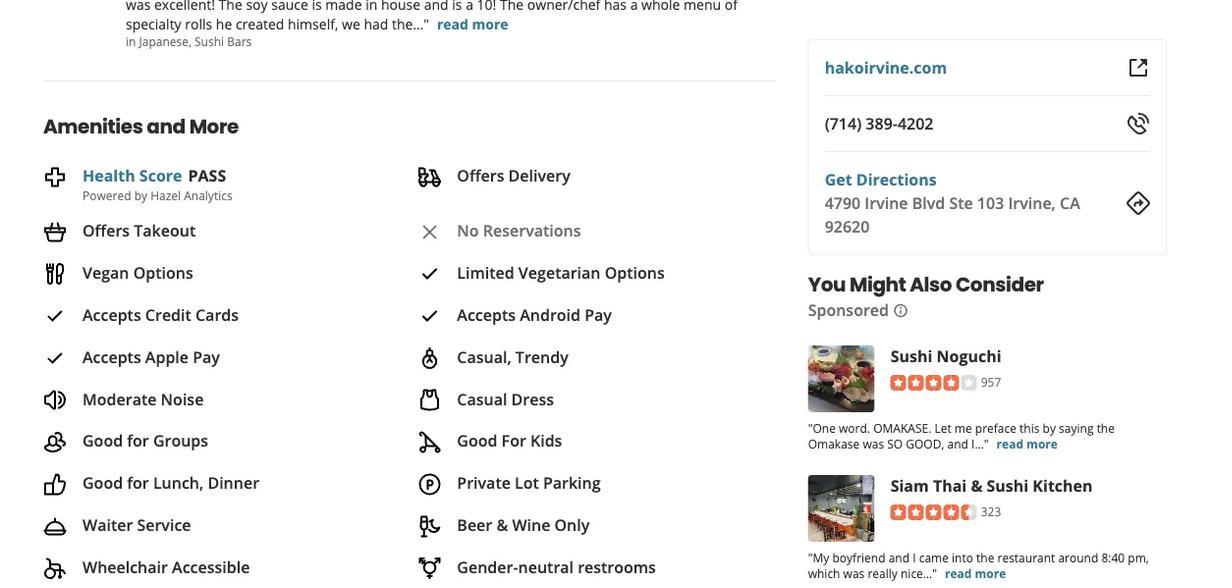 Task type: vqa. For each thing, say whether or not it's contained in the screenshot.
Home Services button at the bottom left of the page
no



Task type: describe. For each thing, give the bounding box(es) containing it.
24 kids v2 image
[[418, 431, 441, 454]]

24 parking v2 image
[[418, 473, 441, 496]]

delivery
[[508, 165, 570, 186]]

24 waiter v2 image
[[43, 515, 67, 539]]

you might also consider
[[808, 271, 1044, 299]]

android
[[520, 304, 580, 325]]

24 casual v2 image
[[418, 389, 441, 412]]

gender-neutral restrooms
[[457, 557, 656, 578]]

siam thai & sushi kitchen image
[[808, 475, 875, 542]]

the inside "my boyfriend and i came into the restaurant around 8:40 pm, which was really nice…"
[[976, 550, 994, 566]]

good,
[[906, 436, 944, 452]]

let
[[935, 420, 951, 436]]

offers for offers takeout
[[83, 220, 130, 241]]

0 vertical spatial read more
[[437, 14, 508, 33]]

powered
[[83, 187, 131, 203]]

omakase
[[808, 436, 860, 452]]

thai
[[933, 475, 967, 496]]

private
[[457, 472, 511, 494]]

credit
[[145, 304, 191, 325]]

omakase.
[[873, 420, 932, 436]]

24 checkmark v2 image for accepts android pay
[[418, 304, 441, 328]]

boyfriend
[[832, 550, 886, 566]]

health
[[83, 165, 135, 186]]

siam thai & sushi kitchen link
[[891, 475, 1093, 496]]

vegan options
[[83, 262, 193, 283]]

casual dress
[[457, 388, 554, 409]]

accessible
[[172, 557, 250, 578]]

restrooms
[[578, 557, 656, 578]]

0 vertical spatial read more link
[[437, 14, 508, 33]]

came
[[919, 550, 949, 566]]

directions
[[856, 169, 937, 190]]

0 vertical spatial more
[[472, 14, 508, 33]]

offers delivery
[[457, 165, 570, 186]]

ste
[[949, 193, 973, 214]]

health score pass powered by hazel analytics
[[83, 165, 232, 203]]

limited vegetarian options
[[457, 262, 665, 283]]

nice…"
[[901, 565, 937, 581]]

good for lunch, dinner
[[83, 472, 259, 494]]

was inside "one word. omakase. let me preface this by saying the omakase was so good, and i…"
[[863, 436, 884, 452]]

sushi noguchi link
[[891, 345, 1001, 366]]

hazel
[[150, 187, 181, 203]]

"one
[[808, 420, 836, 436]]

accepts credit cards
[[83, 304, 239, 325]]

offers for offers delivery
[[457, 165, 504, 186]]

read more link for sushi noguchi
[[997, 436, 1058, 452]]

pm,
[[1128, 550, 1149, 566]]

moderate
[[83, 388, 157, 409]]

(714) 389-4202
[[825, 113, 934, 134]]

japanese,
[[139, 33, 191, 49]]

neutral
[[518, 557, 574, 578]]

accepts for accepts credit cards
[[83, 304, 141, 325]]

24 gender neutral v2 image
[[418, 557, 441, 581]]

really
[[868, 565, 898, 581]]

parking
[[543, 472, 601, 494]]

24 phone v2 image
[[1127, 112, 1150, 136]]

good for good for groups
[[83, 430, 123, 451]]

irvine,
[[1008, 193, 1056, 214]]

lunch,
[[153, 472, 204, 494]]

kids
[[530, 430, 562, 451]]

(714)
[[825, 113, 862, 134]]

beer & wine only
[[457, 515, 590, 536]]

read for siam
[[945, 565, 972, 581]]

24 checkmark v2 image for accepts credit cards
[[43, 304, 67, 328]]

me
[[955, 420, 972, 436]]

24 checkmark v2 image for accepts
[[43, 347, 67, 370]]

16 info v2 image
[[893, 303, 909, 319]]

read more link for siam thai & sushi kitchen
[[945, 565, 1006, 581]]

this
[[1020, 420, 1040, 436]]

kitchen
[[1033, 475, 1093, 496]]

good for good for kids
[[457, 430, 497, 451]]

8:40
[[1102, 550, 1125, 566]]

good for good for lunch, dinner
[[83, 472, 123, 494]]

24 groups v2 image
[[43, 431, 67, 454]]

get directions 4790 irvine blvd ste 103 irvine, ca 92620
[[825, 169, 1080, 237]]

apple
[[145, 346, 189, 367]]

more for sushi noguchi
[[1027, 436, 1058, 452]]

also
[[910, 271, 952, 299]]

sushi noguchi image
[[808, 346, 875, 413]]

amenities and more element
[[12, 80, 792, 583]]

wine
[[512, 515, 550, 536]]

good for kids
[[457, 430, 562, 451]]

24 medical v2 image
[[43, 165, 67, 189]]

for for groups
[[127, 430, 149, 451]]

24 checkmark v2 image for limited
[[418, 262, 441, 286]]

323
[[981, 503, 1001, 520]]

no reservations
[[457, 220, 581, 241]]

noguchi
[[937, 345, 1001, 366]]

limited
[[457, 262, 514, 283]]

was inside "my boyfriend and i came into the restaurant around 8:40 pm, which was really nice…"
[[843, 565, 865, 581]]

cards
[[195, 304, 239, 325]]

103
[[977, 193, 1004, 214]]

"one word. omakase. let me preface this by saying the omakase was so good, and i…"
[[808, 420, 1115, 452]]

and inside "my boyfriend and i came into the restaurant around 8:40 pm, which was really nice…"
[[889, 550, 910, 566]]

24 nightlife v2 image
[[418, 515, 441, 539]]

92620
[[825, 216, 870, 237]]

24 sound on v2 image
[[43, 389, 67, 412]]

24 food v2 image
[[43, 262, 67, 286]]

and inside "one word. omakase. let me preface this by saying the omakase was so good, and i…"
[[947, 436, 968, 452]]

offers takeout
[[83, 220, 196, 241]]

1 options from the left
[[133, 262, 193, 283]]

& inside amenities and more element
[[496, 515, 508, 536]]

restaurant
[[997, 550, 1055, 566]]



Task type: locate. For each thing, give the bounding box(es) containing it.
24 checkmark v2 image
[[43, 304, 67, 328], [418, 304, 441, 328]]

the
[[1097, 420, 1115, 436], [976, 550, 994, 566]]

vegetarian
[[518, 262, 601, 283]]

options down 'takeout'
[[133, 262, 193, 283]]

might
[[850, 271, 906, 299]]

0 horizontal spatial &
[[496, 515, 508, 536]]

2 horizontal spatial more
[[1027, 436, 1058, 452]]

1 horizontal spatial more
[[975, 565, 1006, 581]]

1 horizontal spatial options
[[605, 262, 665, 283]]

siam
[[891, 475, 929, 496]]

1 vertical spatial read
[[997, 436, 1023, 452]]

0 vertical spatial offers
[[457, 165, 504, 186]]

private lot parking
[[457, 472, 601, 494]]

for
[[127, 430, 149, 451], [127, 472, 149, 494]]

moderate noise
[[83, 388, 204, 409]]

1 24 checkmark v2 image from the left
[[43, 304, 67, 328]]

accepts for accepts android pay
[[457, 304, 516, 325]]

1 vertical spatial &
[[496, 515, 508, 536]]

1 vertical spatial more
[[1027, 436, 1058, 452]]

offers down the powered
[[83, 220, 130, 241]]

amenities and more
[[43, 113, 239, 140]]

2 horizontal spatial and
[[947, 436, 968, 452]]

word.
[[839, 420, 870, 436]]

sushi left the bars
[[195, 33, 224, 49]]

0 vertical spatial by
[[134, 187, 147, 203]]

no
[[457, 220, 479, 241]]

accepts down vegan
[[83, 304, 141, 325]]

irvine
[[865, 193, 908, 214]]

options right vegetarian
[[605, 262, 665, 283]]

noise
[[161, 388, 204, 409]]

1 for from the top
[[127, 430, 149, 451]]

0 vertical spatial was
[[863, 436, 884, 452]]

and
[[147, 113, 185, 140], [947, 436, 968, 452], [889, 550, 910, 566]]

0 horizontal spatial options
[[133, 262, 193, 283]]

the inside "one word. omakase. let me preface this by saying the omakase was so good, and i…"
[[1097, 420, 1115, 436]]

2 horizontal spatial read
[[997, 436, 1023, 452]]

read more for siam thai & sushi kitchen
[[945, 565, 1006, 581]]

1 vertical spatial read more link
[[997, 436, 1058, 452]]

sushi noguchi
[[891, 345, 1001, 366]]

4790
[[825, 193, 861, 214]]

0 vertical spatial and
[[147, 113, 185, 140]]

1 horizontal spatial by
[[1043, 420, 1056, 436]]

around
[[1058, 550, 1098, 566]]

24 like v2 image
[[43, 473, 67, 496]]

24 wheelchair v2 image
[[43, 557, 67, 581]]

4.5 star rating image
[[891, 505, 977, 521]]

wheelchair accessible
[[83, 557, 250, 578]]

0 horizontal spatial 24 checkmark v2 image
[[43, 347, 67, 370]]

0 vertical spatial &
[[971, 475, 983, 496]]

2 vertical spatial read more link
[[945, 565, 1006, 581]]

2 horizontal spatial sushi
[[987, 475, 1029, 496]]

1 vertical spatial offers
[[83, 220, 130, 241]]

0 horizontal spatial and
[[147, 113, 185, 140]]

sushi up 4 star rating image
[[891, 345, 932, 366]]

2 options from the left
[[605, 262, 665, 283]]

casual, trendy
[[457, 346, 568, 367]]

for down 'moderate noise'
[[127, 430, 149, 451]]

amenities
[[43, 113, 143, 140]]

gender-
[[457, 557, 518, 578]]

1 horizontal spatial read
[[945, 565, 972, 581]]

0 horizontal spatial 24 checkmark v2 image
[[43, 304, 67, 328]]

0 vertical spatial 24 checkmark v2 image
[[418, 262, 441, 286]]

0 vertical spatial read
[[437, 14, 468, 33]]

1 horizontal spatial &
[[971, 475, 983, 496]]

and left i
[[889, 550, 910, 566]]

read more for sushi noguchi
[[997, 436, 1058, 452]]

2 vertical spatial read more
[[945, 565, 1006, 581]]

accepts for accepts apple pay
[[83, 346, 141, 367]]

& right thai
[[971, 475, 983, 496]]

accepts up 'moderate' on the bottom of the page
[[83, 346, 141, 367]]

i…"
[[971, 436, 989, 452]]

1 horizontal spatial 24 checkmark v2 image
[[418, 304, 441, 328]]

1 horizontal spatial the
[[1097, 420, 1115, 436]]

trendy
[[516, 346, 568, 367]]

0 horizontal spatial more
[[472, 14, 508, 33]]

1 vertical spatial by
[[1043, 420, 1056, 436]]

24 ambience v2 image
[[418, 347, 441, 370]]

pass
[[188, 165, 226, 186]]

was left really
[[843, 565, 865, 581]]

4 star rating image
[[891, 375, 977, 391]]

the right saying
[[1097, 420, 1115, 436]]

957
[[981, 374, 1001, 390]]

1 vertical spatial was
[[843, 565, 865, 581]]

lot
[[515, 472, 539, 494]]

0 vertical spatial for
[[127, 430, 149, 451]]

"my boyfriend and i came into the restaurant around 8:40 pm, which was really nice…"
[[808, 550, 1149, 581]]

by inside health score pass powered by hazel analytics
[[134, 187, 147, 203]]

get
[[825, 169, 852, 190]]

24 directions v2 image
[[1127, 192, 1150, 215]]

more for siam thai & sushi kitchen
[[975, 565, 1006, 581]]

ca
[[1060, 193, 1080, 214]]

by right this on the bottom of page
[[1043, 420, 1056, 436]]

0 horizontal spatial pay
[[193, 346, 220, 367]]

in
[[126, 33, 136, 49]]

bars
[[227, 33, 252, 49]]

saying
[[1059, 420, 1094, 436]]

2 vertical spatial more
[[975, 565, 1006, 581]]

good down 'moderate' on the bottom of the page
[[83, 430, 123, 451]]

for for lunch,
[[127, 472, 149, 494]]

24 order v2 image
[[418, 165, 441, 189]]

you
[[808, 271, 846, 299]]

service
[[137, 515, 191, 536]]

accepts down the limited
[[457, 304, 516, 325]]

0 horizontal spatial the
[[976, 550, 994, 566]]

24 checkmark v2 image up '24 sound on v2' image
[[43, 347, 67, 370]]

by
[[134, 187, 147, 203], [1043, 420, 1056, 436]]

read more link
[[437, 14, 508, 33], [997, 436, 1058, 452], [945, 565, 1006, 581]]

vegan
[[83, 262, 129, 283]]

was
[[863, 436, 884, 452], [843, 565, 865, 581]]

groups
[[153, 430, 208, 451]]

pay right apple
[[193, 346, 220, 367]]

24 shopping v2 image
[[43, 220, 67, 244]]

24 external link v2 image
[[1127, 56, 1150, 80]]

waiter
[[83, 515, 133, 536]]

and left i…"
[[947, 436, 968, 452]]

2 vertical spatial sushi
[[987, 475, 1029, 496]]

1 vertical spatial the
[[976, 550, 994, 566]]

4202
[[898, 113, 934, 134]]

casual
[[457, 388, 507, 409]]

2 for from the top
[[127, 472, 149, 494]]

389-
[[866, 113, 898, 134]]

read for sushi
[[997, 436, 1023, 452]]

get directions link
[[825, 169, 937, 190]]

1 horizontal spatial 24 checkmark v2 image
[[418, 262, 441, 286]]

2 vertical spatial read
[[945, 565, 972, 581]]

dress
[[511, 388, 554, 409]]

more
[[189, 113, 239, 140]]

24 checkmark v2 image down 24 close v2 icon on the left top
[[418, 262, 441, 286]]

1 horizontal spatial offers
[[457, 165, 504, 186]]

accepts android pay
[[457, 304, 612, 325]]

2 24 checkmark v2 image from the left
[[418, 304, 441, 328]]

1 vertical spatial 24 checkmark v2 image
[[43, 347, 67, 370]]

into
[[952, 550, 973, 566]]

waiter service
[[83, 515, 191, 536]]

24 checkmark v2 image
[[418, 262, 441, 286], [43, 347, 67, 370]]

was left the so
[[863, 436, 884, 452]]

& right beer
[[496, 515, 508, 536]]

for left lunch,
[[127, 472, 149, 494]]

preface
[[975, 420, 1017, 436]]

1 vertical spatial and
[[947, 436, 968, 452]]

2 vertical spatial and
[[889, 550, 910, 566]]

sushi up 323
[[987, 475, 1029, 496]]

dinner
[[208, 472, 259, 494]]

for
[[502, 430, 526, 451]]

by down health score 'link'
[[134, 187, 147, 203]]

1 horizontal spatial sushi
[[891, 345, 932, 366]]

0 horizontal spatial by
[[134, 187, 147, 203]]

0 horizontal spatial read
[[437, 14, 468, 33]]

pay for accepts android pay
[[585, 304, 612, 325]]

"my
[[808, 550, 829, 566]]

24 checkmark v2 image up 24 ambience v2 image
[[418, 304, 441, 328]]

pay right android
[[585, 304, 612, 325]]

only
[[554, 515, 590, 536]]

wheelchair
[[83, 557, 168, 578]]

more
[[472, 14, 508, 33], [1027, 436, 1058, 452], [975, 565, 1006, 581]]

siam thai & sushi kitchen
[[891, 475, 1093, 496]]

good
[[83, 430, 123, 451], [457, 430, 497, 451], [83, 472, 123, 494]]

reservations
[[483, 220, 581, 241]]

which
[[808, 565, 840, 581]]

0 horizontal spatial sushi
[[195, 33, 224, 49]]

pay for accepts apple pay
[[193, 346, 220, 367]]

0 vertical spatial pay
[[585, 304, 612, 325]]

1 horizontal spatial pay
[[585, 304, 612, 325]]

1 horizontal spatial and
[[889, 550, 910, 566]]

1 vertical spatial sushi
[[891, 345, 932, 366]]

1 vertical spatial pay
[[193, 346, 220, 367]]

0 vertical spatial the
[[1097, 420, 1115, 436]]

the right into
[[976, 550, 994, 566]]

health score link
[[83, 165, 182, 186]]

good up "waiter"
[[83, 472, 123, 494]]

1 vertical spatial for
[[127, 472, 149, 494]]

score
[[139, 165, 182, 186]]

offers right 24 order v2 icon
[[457, 165, 504, 186]]

read
[[437, 14, 468, 33], [997, 436, 1023, 452], [945, 565, 972, 581]]

sponsored
[[808, 300, 889, 321]]

24 close v2 image
[[418, 220, 441, 244]]

0 vertical spatial sushi
[[195, 33, 224, 49]]

24 checkmark v2 image down 24 food v2 image on the left top of the page
[[43, 304, 67, 328]]

good for groups
[[83, 430, 208, 451]]

and left more
[[147, 113, 185, 140]]

consider
[[956, 271, 1044, 299]]

blvd
[[912, 193, 945, 214]]

casual,
[[457, 346, 511, 367]]

good left for
[[457, 430, 497, 451]]

&
[[971, 475, 983, 496], [496, 515, 508, 536]]

analytics
[[184, 187, 232, 203]]

1 vertical spatial read more
[[997, 436, 1058, 452]]

0 horizontal spatial offers
[[83, 220, 130, 241]]

by inside "one word. omakase. let me preface this by saying the omakase was so good, and i…"
[[1043, 420, 1056, 436]]

takeout
[[134, 220, 196, 241]]



